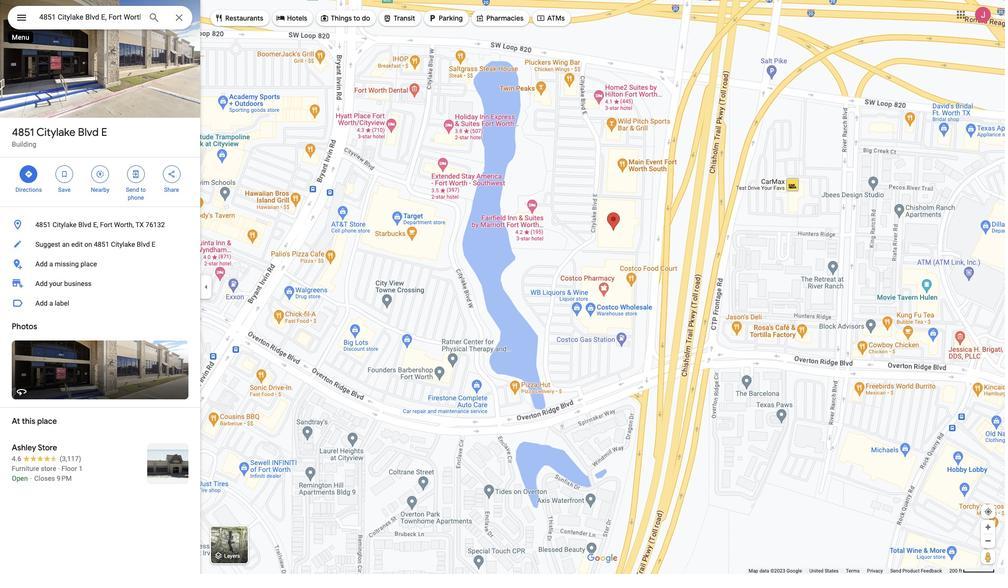 Task type: locate. For each thing, give the bounding box(es) containing it.
e up 
[[101, 126, 107, 140]]

data
[[760, 569, 770, 574]]

add for add a label
[[35, 300, 48, 307]]

200
[[950, 569, 958, 574]]

place inside button
[[81, 260, 97, 268]]

add left label
[[35, 300, 48, 307]]

united
[[810, 569, 824, 574]]

add for add your business
[[35, 280, 48, 288]]

send up phone
[[126, 187, 139, 194]]

furniture
[[12, 465, 39, 473]]

1 vertical spatial a
[[49, 300, 53, 307]]

©2023
[[771, 569, 786, 574]]

 pharmacies
[[476, 13, 524, 24]]

citylake
[[36, 126, 76, 140], [53, 221, 77, 229], [111, 241, 135, 249]]

store
[[41, 465, 56, 473]]

2 a from the top
[[49, 300, 53, 307]]

a
[[49, 260, 53, 268], [49, 300, 53, 307]]

to inside  things to do
[[354, 14, 361, 23]]

to
[[354, 14, 361, 23], [141, 187, 146, 194]]

add a missing place button
[[0, 254, 200, 274]]

send to phone
[[126, 187, 146, 201]]

4851 citylake blvd e building
[[12, 126, 107, 148]]

1 vertical spatial send
[[891, 569, 902, 574]]

1 horizontal spatial e
[[152, 241, 156, 249]]

united states button
[[810, 568, 839, 575]]

restaurants
[[225, 14, 264, 23]]

citylake down worth,
[[111, 241, 135, 249]]

send inside the send product feedback button
[[891, 569, 902, 574]]

4851 up suggest
[[35, 221, 51, 229]]

0 vertical spatial add
[[35, 260, 48, 268]]

4851 for e,
[[35, 221, 51, 229]]

add
[[35, 260, 48, 268], [35, 280, 48, 288], [35, 300, 48, 307]]

citylake inside 4851 citylake blvd e building
[[36, 126, 76, 140]]


[[320, 13, 329, 24]]

a left label
[[49, 300, 53, 307]]

add for add a missing place
[[35, 260, 48, 268]]

·
[[58, 465, 60, 473]]

map data ©2023 google
[[749, 569, 803, 574]]

citylake for e
[[36, 126, 76, 140]]

add down suggest
[[35, 260, 48, 268]]

1 horizontal spatial to
[[354, 14, 361, 23]]

1 vertical spatial e
[[152, 241, 156, 249]]

blvd
[[78, 126, 99, 140], [78, 221, 91, 229], [137, 241, 150, 249]]

0 horizontal spatial place
[[37, 417, 57, 427]]

e inside 4851 citylake blvd e building
[[101, 126, 107, 140]]

1 vertical spatial blvd
[[78, 221, 91, 229]]

do
[[362, 14, 371, 23]]

0 vertical spatial a
[[49, 260, 53, 268]]

add your business
[[35, 280, 92, 288]]

4.6
[[12, 455, 21, 463]]

e down 76132
[[152, 241, 156, 249]]

phone
[[128, 195, 144, 201]]


[[215, 13, 223, 24]]


[[383, 13, 392, 24]]

blvd up 
[[78, 126, 99, 140]]

map
[[749, 569, 759, 574]]

at this place
[[12, 417, 57, 427]]


[[276, 13, 285, 24]]

blvd for e,
[[78, 221, 91, 229]]

0 horizontal spatial e
[[101, 126, 107, 140]]

footer
[[749, 568, 950, 575]]

0 vertical spatial blvd
[[78, 126, 99, 140]]

0 vertical spatial e
[[101, 126, 107, 140]]

0 vertical spatial send
[[126, 187, 139, 194]]

e inside button
[[152, 241, 156, 249]]

2 vertical spatial add
[[35, 300, 48, 307]]

1 vertical spatial add
[[35, 280, 48, 288]]

zoom in image
[[985, 524, 993, 531]]

1 add from the top
[[35, 260, 48, 268]]

place down on
[[81, 260, 97, 268]]

 things to do
[[320, 13, 371, 24]]

3 add from the top
[[35, 300, 48, 307]]

2 vertical spatial 4851
[[94, 241, 109, 249]]

google maps element
[[0, 0, 1006, 575]]

1 vertical spatial place
[[37, 417, 57, 427]]

1 horizontal spatial send
[[891, 569, 902, 574]]

to left do
[[354, 14, 361, 23]]

zoom out image
[[985, 538, 993, 545]]


[[537, 13, 546, 24]]

2 horizontal spatial 4851
[[94, 241, 109, 249]]

 parking
[[428, 13, 463, 24]]

1 a from the top
[[49, 260, 53, 268]]

google account: james peterson  
(james.peterson1902@gmail.com) image
[[976, 7, 992, 22]]

0 vertical spatial to
[[354, 14, 361, 23]]

1 horizontal spatial 4851
[[35, 221, 51, 229]]

4851 inside 4851 citylake blvd e building
[[12, 126, 34, 140]]

1 vertical spatial 4851
[[35, 221, 51, 229]]

0 horizontal spatial 4851
[[12, 126, 34, 140]]

2 add from the top
[[35, 280, 48, 288]]

1 horizontal spatial place
[[81, 260, 97, 268]]

footer containing map data ©2023 google
[[749, 568, 950, 575]]

citylake inside 4851 citylake blvd e, fort worth, tx 76132 button
[[53, 221, 77, 229]]

 transit
[[383, 13, 416, 24]]

 atms
[[537, 13, 565, 24]]

citylake up 
[[36, 126, 76, 140]]

a left the missing
[[49, 260, 53, 268]]

4851
[[12, 126, 34, 140], [35, 221, 51, 229], [94, 241, 109, 249]]

blvd left e,
[[78, 221, 91, 229]]

add a label button
[[0, 294, 200, 313]]

⋅
[[30, 475, 33, 483]]

None field
[[39, 11, 140, 23]]

terms
[[847, 569, 861, 574]]

place
[[81, 260, 97, 268], [37, 417, 57, 427]]

add left your on the left
[[35, 280, 48, 288]]

send left the "product"
[[891, 569, 902, 574]]

4851 right on
[[94, 241, 109, 249]]

google
[[787, 569, 803, 574]]

4851 for e
[[12, 126, 34, 140]]

0 vertical spatial citylake
[[36, 126, 76, 140]]

 search field
[[8, 6, 193, 31]]

4851 up building at the top of the page
[[12, 126, 34, 140]]

0 horizontal spatial to
[[141, 187, 146, 194]]

send
[[126, 187, 139, 194], [891, 569, 902, 574]]

 button
[[8, 6, 35, 31]]

0 vertical spatial place
[[81, 260, 97, 268]]

hotels
[[287, 14, 308, 23]]

parking
[[439, 14, 463, 23]]

1 vertical spatial to
[[141, 187, 146, 194]]

0 horizontal spatial send
[[126, 187, 139, 194]]

2 vertical spatial citylake
[[111, 241, 135, 249]]

send product feedback button
[[891, 568, 943, 575]]

add a missing place
[[35, 260, 97, 268]]

place right this on the bottom left of page
[[37, 417, 57, 427]]

blvd for e
[[78, 126, 99, 140]]

0 vertical spatial 4851
[[12, 126, 34, 140]]

4851 citylake blvd e, fort worth, tx 76132 button
[[0, 215, 200, 235]]

send inside send to phone
[[126, 187, 139, 194]]

send product feedback
[[891, 569, 943, 574]]

blvd down tx
[[137, 241, 150, 249]]

transit
[[394, 14, 416, 23]]

pharmacies
[[487, 14, 524, 23]]

blvd inside 4851 citylake blvd e building
[[78, 126, 99, 140]]

ashley store
[[12, 444, 57, 453]]

1 vertical spatial citylake
[[53, 221, 77, 229]]

store
[[38, 444, 57, 453]]

citylake up an
[[53, 221, 77, 229]]

to up phone
[[141, 187, 146, 194]]

privacy
[[868, 569, 884, 574]]

add a label
[[35, 300, 69, 307]]



Task type: describe. For each thing, give the bounding box(es) containing it.
ft
[[960, 569, 963, 574]]

citylake for e,
[[53, 221, 77, 229]]

200 ft button
[[950, 569, 996, 574]]

citylake inside suggest an edit on 4851 citylake blvd e button
[[111, 241, 135, 249]]

none field inside 4851 citylake blvd e, fort worth, tx 76132 field
[[39, 11, 140, 23]]


[[476, 13, 485, 24]]

states
[[825, 569, 839, 574]]


[[60, 169, 69, 180]]

closes
[[34, 475, 55, 483]]

photos
[[12, 322, 37, 332]]

edit
[[71, 241, 83, 249]]

directions
[[15, 187, 42, 194]]

e,
[[93, 221, 98, 229]]

this
[[22, 417, 35, 427]]

floor
[[62, 465, 77, 473]]

open
[[12, 475, 28, 483]]

label
[[55, 300, 69, 307]]

200 ft
[[950, 569, 963, 574]]

save
[[58, 187, 71, 194]]

business
[[64, 280, 92, 288]]


[[96, 169, 105, 180]]

4851 citylake blvd e, fort worth, tx 76132
[[35, 221, 165, 229]]


[[16, 11, 28, 25]]

send for send to phone
[[126, 187, 139, 194]]

furniture store · floor 1 open ⋅ closes 9 pm
[[12, 465, 83, 483]]

actions for 4851 citylake blvd e region
[[0, 158, 200, 207]]

feedback
[[922, 569, 943, 574]]

layers
[[224, 554, 240, 560]]

an
[[62, 241, 70, 249]]

your
[[49, 280, 63, 288]]

building
[[12, 140, 36, 148]]

footer inside google maps element
[[749, 568, 950, 575]]

missing
[[55, 260, 79, 268]]

united states
[[810, 569, 839, 574]]

nearby
[[91, 187, 109, 194]]

4851 citylake blvd e main content
[[0, 0, 200, 575]]

collapse side panel image
[[201, 282, 212, 293]]

send for send product feedback
[[891, 569, 902, 574]]

4851 Citylake Blvd E, Fort Worth, TX 76132 field
[[8, 6, 193, 29]]

show your location image
[[985, 508, 994, 517]]

2 vertical spatial blvd
[[137, 241, 150, 249]]

terms button
[[847, 568, 861, 575]]

suggest
[[35, 241, 60, 249]]

 hotels
[[276, 13, 308, 24]]

a for label
[[49, 300, 53, 307]]

things
[[331, 14, 352, 23]]

suggest an edit on 4851 citylake blvd e button
[[0, 235, 200, 254]]


[[132, 169, 140, 180]]

at
[[12, 417, 20, 427]]

76132
[[146, 221, 165, 229]]

to inside send to phone
[[141, 187, 146, 194]]

worth,
[[114, 221, 134, 229]]


[[167, 169, 176, 180]]

privacy button
[[868, 568, 884, 575]]


[[428, 13, 437, 24]]

tx
[[136, 221, 144, 229]]

9 pm
[[57, 475, 72, 483]]

share
[[164, 187, 179, 194]]

a for missing
[[49, 260, 53, 268]]

atms
[[548, 14, 565, 23]]

suggest an edit on 4851 citylake blvd e
[[35, 241, 156, 249]]

(3,117)
[[60, 455, 81, 463]]

ashley
[[12, 444, 36, 453]]

 restaurants
[[215, 13, 264, 24]]

1
[[79, 465, 83, 473]]

4.6 stars 3,117 reviews image
[[12, 454, 81, 464]]

on
[[84, 241, 92, 249]]

fort
[[100, 221, 113, 229]]

show street view coverage image
[[982, 550, 996, 565]]


[[24, 169, 33, 180]]

product
[[903, 569, 920, 574]]

add your business link
[[0, 274, 200, 294]]



Task type: vqa. For each thing, say whether or not it's contained in the screenshot.
THU, APR 25 element
no



